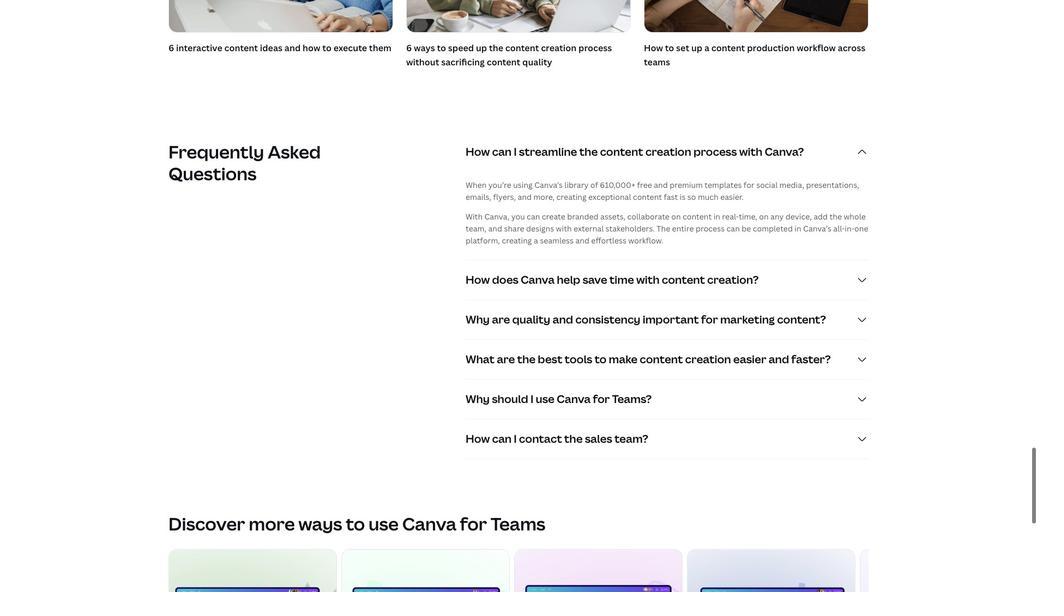 Task type: vqa. For each thing, say whether or not it's contained in the screenshot.
the use in the Why should I use Canva for Teams? dropdown button
yes



Task type: describe. For each thing, give the bounding box(es) containing it.
tools
[[565, 352, 592, 367]]

them
[[369, 42, 391, 54]]

how for how can i streamline the content creation process with canva?
[[466, 144, 490, 159]]

the left best
[[517, 352, 536, 367]]

what
[[466, 352, 495, 367]]

why for why are quality and consistency important for marketing content?
[[466, 312, 490, 327]]

image only image for production
[[644, 0, 868, 32]]

content?
[[777, 312, 826, 327]]

set
[[676, 42, 689, 54]]

interactive
[[176, 42, 222, 54]]

share
[[504, 223, 524, 234]]

how does canva help save time with content creation?
[[466, 272, 759, 287]]

and inside the why are quality and consistency important for marketing content? dropdown button
[[553, 312, 573, 327]]

library
[[565, 180, 589, 190]]

the inside 6 ways to speed up the content creation process without sacrificing content quality
[[489, 42, 503, 54]]

exceptional
[[588, 192, 631, 202]]

production
[[747, 42, 795, 54]]

whole
[[844, 211, 866, 222]]

2 horizontal spatial with
[[739, 144, 762, 159]]

process inside dropdown button
[[693, 144, 737, 159]]

create
[[542, 211, 565, 222]]

premium
[[670, 180, 703, 190]]

to inside 6 ways to speed up the content creation process without sacrificing content quality
[[437, 42, 446, 54]]

presentations,
[[806, 180, 859, 190]]

creating inside when you're using canva's library of 610,000+ free and premium templates for social media, presentations, emails, flyers, and more, creating exceptional content fast is so much easier.
[[556, 192, 587, 202]]

can up designs at the right of page
[[527, 211, 540, 222]]

6 interactive content ideas and how to execute them link
[[168, 0, 393, 58]]

content inside when you're using canva's library of 610,000+ free and premium templates for social media, presentations, emails, flyers, and more, creating exceptional content fast is so much easier.
[[633, 192, 662, 202]]

time
[[609, 272, 634, 287]]

i for use
[[530, 392, 533, 407]]

canva's inside with canva, you can create branded assets, collaborate on content in real-time, on any device, add the whole team, and share designs with external stakeholders. the entire process can be completed in canva's all-in-one platform, creating a seamless and effortless workflow.
[[803, 223, 831, 234]]

real-
[[722, 211, 739, 222]]

a inside with canva, you can create branded assets, collaborate on content in real-time, on any device, add the whole team, and share designs with external stakeholders. the entire process can be completed in canva's all-in-one platform, creating a seamless and effortless workflow.
[[534, 235, 538, 246]]

frequently
[[168, 140, 264, 163]]

any
[[770, 211, 784, 222]]

0 horizontal spatial canva
[[402, 512, 456, 536]]

assets,
[[600, 211, 625, 222]]

for inside dropdown button
[[593, 392, 610, 407]]

important
[[643, 312, 699, 327]]

for left teams
[[460, 512, 487, 536]]

can left contact
[[492, 432, 512, 446]]

creating inside with canva, you can create branded assets, collaborate on content in real-time, on any device, add the whole team, and share designs with external stakeholders. the entire process can be completed in canva's all-in-one platform, creating a seamless and effortless workflow.
[[502, 235, 532, 246]]

a inside how to set up a content production workflow across teams
[[704, 42, 709, 54]]

does
[[492, 272, 518, 287]]

when you're using canva's library of 610,000+ free and premium templates for social media, presentations, emails, flyers, and more, creating exceptional content fast is so much easier.
[[466, 180, 859, 202]]

with
[[466, 211, 483, 222]]

6 ways to speed up the content creation process without sacrificing content quality link
[[406, 0, 631, 72]]

marketing
[[720, 312, 775, 327]]

discover more ways to use canva for teams
[[168, 512, 545, 536]]

across
[[838, 42, 865, 54]]

when
[[466, 180, 487, 190]]

add
[[814, 211, 828, 222]]

and inside what are the best tools to make content creation easier and faster? dropdown button
[[769, 352, 789, 367]]

easier
[[733, 352, 766, 367]]

creation inside 6 ways to speed up the content creation process without sacrificing content quality
[[541, 42, 576, 54]]

why are quality and consistency important for marketing content?
[[466, 312, 826, 327]]

can up you're
[[492, 144, 512, 159]]

the left the "sales"
[[564, 432, 583, 446]]

time,
[[739, 211, 757, 222]]

canva?
[[765, 144, 804, 159]]

without
[[406, 56, 439, 68]]

you
[[511, 211, 525, 222]]

team?
[[614, 432, 648, 446]]

questions
[[168, 162, 257, 185]]

sales
[[585, 432, 612, 446]]

resource planschedule image
[[688, 550, 855, 593]]

how can i contact the sales team? button
[[466, 420, 869, 459]]

resource improvecollaboration image
[[515, 550, 682, 593]]

discover
[[168, 512, 245, 536]]

effortless
[[591, 235, 626, 246]]

to inside how to set up a content production workflow across teams
[[665, 42, 674, 54]]

free
[[637, 180, 652, 190]]

use inside dropdown button
[[536, 392, 555, 407]]

6 ways to speed up the content creation process without sacrificing content quality
[[406, 42, 612, 68]]

why should i use canva for teams?
[[466, 392, 652, 407]]

best
[[538, 352, 562, 367]]

ideas
[[260, 42, 282, 54]]

social
[[756, 180, 778, 190]]

make
[[609, 352, 638, 367]]

with inside with canva, you can create branded assets, collaborate on content in real-time, on any device, add the whole team, and share designs with external stakeholders. the entire process can be completed in canva's all-in-one platform, creating a seamless and effortless workflow.
[[556, 223, 572, 234]]

1 vertical spatial canva
[[557, 392, 591, 407]]

platform,
[[466, 235, 500, 246]]

teams?
[[612, 392, 652, 407]]

speed
[[448, 42, 474, 54]]

up inside 6 ways to speed up the content creation process without sacrificing content quality
[[476, 42, 487, 54]]

save
[[583, 272, 607, 287]]

why for why should i use canva for teams?
[[466, 392, 490, 407]]

the up of
[[579, 144, 598, 159]]

2 on from the left
[[759, 211, 769, 222]]

designs
[[526, 223, 554, 234]]

1 on from the left
[[671, 211, 681, 222]]

the inside with canva, you can create branded assets, collaborate on content in real-time, on any device, add the whole team, and share designs with external stakeholders. the entire process can be completed in canva's all-in-one platform, creating a seamless and effortless workflow.
[[830, 211, 842, 222]]

why are quality and consistency important for marketing content? button
[[466, 300, 869, 339]]

fast
[[664, 192, 678, 202]]

workflow
[[797, 42, 836, 54]]

collaborate
[[627, 211, 669, 222]]

in-
[[845, 223, 854, 234]]

emails,
[[466, 192, 491, 202]]

0 vertical spatial in
[[714, 211, 720, 222]]

seamless
[[540, 235, 574, 246]]

and down 'canva,'
[[488, 223, 502, 234]]

templates
[[705, 180, 742, 190]]

team,
[[466, 223, 486, 234]]

resource manageassets image
[[860, 550, 1028, 593]]

all-
[[833, 223, 845, 234]]

quality inside 6 ways to speed up the content creation process without sacrificing content quality
[[522, 56, 552, 68]]

are for why
[[492, 312, 510, 327]]

external
[[574, 223, 604, 234]]



Task type: locate. For each thing, give the bounding box(es) containing it.
ways up without
[[414, 42, 435, 54]]

6 interactive content ideas and how to execute them
[[168, 42, 391, 54]]

how to set up a content production workflow across teams
[[644, 42, 865, 68]]

0 horizontal spatial ways
[[298, 512, 342, 536]]

how inside how to set up a content production workflow across teams
[[644, 42, 663, 54]]

1 6 from the left
[[168, 42, 174, 54]]

1 vertical spatial ways
[[298, 512, 342, 536]]

0 horizontal spatial in
[[714, 211, 720, 222]]

how for how to set up a content production workflow across teams
[[644, 42, 663, 54]]

0 vertical spatial process
[[579, 42, 612, 54]]

1 vertical spatial i
[[530, 392, 533, 407]]

up right speed
[[476, 42, 487, 54]]

can down "real-"
[[727, 223, 740, 234]]

much
[[698, 192, 718, 202]]

how for how can i contact the sales team?
[[466, 432, 490, 446]]

how can i streamline the content creation process with canva? button
[[466, 132, 869, 172]]

i right should
[[530, 392, 533, 407]]

a right set
[[704, 42, 709, 54]]

branded
[[567, 211, 598, 222]]

what are the best tools to make content creation easier and faster?
[[466, 352, 831, 367]]

up right set
[[691, 42, 702, 54]]

i for contact
[[514, 432, 517, 446]]

with
[[739, 144, 762, 159], [556, 223, 572, 234], [636, 272, 660, 287]]

media,
[[779, 180, 804, 190]]

more
[[249, 512, 295, 536]]

why
[[466, 312, 490, 327], [466, 392, 490, 407]]

for left social
[[744, 180, 754, 190]]

6 for 6 ways to speed up the content creation process without sacrificing content quality
[[406, 42, 412, 54]]

flyers,
[[493, 192, 516, 202]]

to
[[322, 42, 331, 54], [437, 42, 446, 54], [665, 42, 674, 54], [595, 352, 607, 367], [346, 512, 365, 536]]

process
[[579, 42, 612, 54], [693, 144, 737, 159], [696, 223, 725, 234]]

0 horizontal spatial a
[[534, 235, 538, 246]]

contact
[[519, 432, 562, 446]]

how
[[303, 42, 320, 54]]

0 vertical spatial are
[[492, 312, 510, 327]]

canva's inside when you're using canva's library of 610,000+ free and premium templates for social media, presentations, emails, flyers, and more, creating exceptional content fast is so much easier.
[[534, 180, 563, 190]]

image only image up 6 ways to speed up the content creation process without sacrificing content quality
[[407, 0, 630, 32]]

1 vertical spatial creating
[[502, 235, 532, 246]]

how for how does canva help save time with content creation?
[[466, 272, 490, 287]]

asked
[[268, 140, 321, 163]]

creating down share
[[502, 235, 532, 246]]

image only image inside how to set up a content production workflow across teams "link"
[[644, 0, 868, 32]]

and down "using"
[[518, 192, 532, 202]]

can
[[492, 144, 512, 159], [527, 211, 540, 222], [727, 223, 740, 234], [492, 432, 512, 446]]

610,000+
[[600, 180, 635, 190]]

0 horizontal spatial creating
[[502, 235, 532, 246]]

canva down tools
[[557, 392, 591, 407]]

1 horizontal spatial image only image
[[644, 0, 868, 32]]

content
[[224, 42, 258, 54], [505, 42, 539, 54], [711, 42, 745, 54], [487, 56, 520, 68], [600, 144, 643, 159], [633, 192, 662, 202], [683, 211, 712, 222], [662, 272, 705, 287], [640, 352, 683, 367]]

content inside how to set up a content production workflow across teams
[[711, 42, 745, 54]]

0 horizontal spatial on
[[671, 211, 681, 222]]

0 vertical spatial creating
[[556, 192, 587, 202]]

are right what
[[497, 352, 515, 367]]

1 horizontal spatial 6
[[406, 42, 412, 54]]

so
[[687, 192, 696, 202]]

and down the external
[[575, 235, 589, 246]]

0 vertical spatial canva's
[[534, 180, 563, 190]]

why up what
[[466, 312, 490, 327]]

in
[[714, 211, 720, 222], [795, 223, 801, 234]]

are inside the why are quality and consistency important for marketing content? dropdown button
[[492, 312, 510, 327]]

teams
[[491, 512, 545, 536]]

1 horizontal spatial on
[[759, 211, 769, 222]]

0 horizontal spatial image only image
[[407, 0, 630, 32]]

for left teams?
[[593, 392, 610, 407]]

and inside 6 interactive content ideas and how to execute them link
[[285, 42, 301, 54]]

one
[[854, 223, 868, 234]]

image only image up production
[[644, 0, 868, 32]]

are for what
[[497, 352, 515, 367]]

how can i contact the sales team?
[[466, 432, 648, 446]]

are down does at left top
[[492, 312, 510, 327]]

1 vertical spatial creation
[[645, 144, 691, 159]]

6 up without
[[406, 42, 412, 54]]

the up all-
[[830, 211, 842, 222]]

2 up from the left
[[691, 42, 702, 54]]

ways inside 6 ways to speed up the content creation process without sacrificing content quality
[[414, 42, 435, 54]]

i left streamline
[[514, 144, 517, 159]]

0 horizontal spatial canva's
[[534, 180, 563, 190]]

canva left help
[[521, 272, 555, 287]]

and up fast
[[654, 180, 668, 190]]

are inside what are the best tools to make content creation easier and faster? dropdown button
[[497, 352, 515, 367]]

execute
[[334, 42, 367, 54]]

to inside dropdown button
[[595, 352, 607, 367]]

why should i use canva for teams? button
[[466, 380, 869, 419]]

you're
[[488, 180, 511, 190]]

2 vertical spatial canva
[[402, 512, 456, 536]]

why left should
[[466, 392, 490, 407]]

canva's up more, in the top of the page
[[534, 180, 563, 190]]

0 horizontal spatial up
[[476, 42, 487, 54]]

why inside dropdown button
[[466, 392, 490, 407]]

is
[[680, 192, 686, 202]]

completed
[[753, 223, 793, 234]]

6 inside 6 ways to speed up the content creation process without sacrificing content quality
[[406, 42, 412, 54]]

image only image
[[407, 0, 630, 32], [644, 0, 868, 32]]

are
[[492, 312, 510, 327], [497, 352, 515, 367]]

a
[[704, 42, 709, 54], [534, 235, 538, 246]]

1 vertical spatial are
[[497, 352, 515, 367]]

1 horizontal spatial in
[[795, 223, 801, 234]]

canva,
[[484, 211, 509, 222]]

help
[[557, 272, 580, 287]]

why inside dropdown button
[[466, 312, 490, 327]]

faster?
[[791, 352, 831, 367]]

0 vertical spatial canva
[[521, 272, 555, 287]]

with canva, you can create branded assets, collaborate on content in real-time, on any device, add the whole team, and share designs with external stakeholders. the entire process can be completed in canva's all-in-one platform, creating a seamless and effortless workflow.
[[466, 211, 868, 246]]

2 vertical spatial i
[[514, 432, 517, 446]]

1 horizontal spatial canva's
[[803, 223, 831, 234]]

for inside dropdown button
[[701, 312, 718, 327]]

i
[[514, 144, 517, 159], [530, 392, 533, 407], [514, 432, 517, 446]]

on up entire
[[671, 211, 681, 222]]

with up seamless
[[556, 223, 572, 234]]

on left any
[[759, 211, 769, 222]]

up inside how to set up a content production workflow across teams
[[691, 42, 702, 54]]

should
[[492, 392, 528, 407]]

1 vertical spatial canva's
[[803, 223, 831, 234]]

1 horizontal spatial creating
[[556, 192, 587, 202]]

entire
[[672, 223, 694, 234]]

using
[[513, 180, 533, 190]]

quality
[[522, 56, 552, 68], [512, 312, 550, 327]]

with right time
[[636, 272, 660, 287]]

process inside with canva, you can create branded assets, collaborate on content in real-time, on any device, add the whole team, and share designs with external stakeholders. the entire process can be completed in canva's all-in-one platform, creating a seamless and effortless workflow.
[[696, 223, 725, 234]]

creating down library at top right
[[556, 192, 587, 202]]

the
[[489, 42, 503, 54], [579, 144, 598, 159], [830, 211, 842, 222], [517, 352, 536, 367], [564, 432, 583, 446]]

more,
[[533, 192, 555, 202]]

1 why from the top
[[466, 312, 490, 327]]

1 horizontal spatial with
[[636, 272, 660, 287]]

process inside 6 ways to speed up the content creation process without sacrificing content quality
[[579, 42, 612, 54]]

teams
[[644, 56, 670, 68]]

frequently asked questions
[[168, 140, 321, 185]]

creation
[[541, 42, 576, 54], [645, 144, 691, 159], [685, 352, 731, 367]]

how can i streamline the content creation process with canva?
[[466, 144, 804, 159]]

2 image only image from the left
[[644, 0, 868, 32]]

consistency
[[575, 312, 640, 327]]

i for streamline
[[514, 144, 517, 159]]

6 left interactive
[[168, 42, 174, 54]]

content inside with canva, you can create branded assets, collaborate on content in real-time, on any device, add the whole team, and share designs with external stakeholders. the entire process can be completed in canva's all-in-one platform, creating a seamless and effortless workflow.
[[683, 211, 712, 222]]

canva's down add
[[803, 223, 831, 234]]

0 vertical spatial i
[[514, 144, 517, 159]]

1 horizontal spatial up
[[691, 42, 702, 54]]

the right speed
[[489, 42, 503, 54]]

1 vertical spatial with
[[556, 223, 572, 234]]

0 vertical spatial use
[[536, 392, 555, 407]]

up
[[476, 42, 487, 54], [691, 42, 702, 54]]

and down help
[[553, 312, 573, 327]]

1 vertical spatial quality
[[512, 312, 550, 327]]

0 vertical spatial why
[[466, 312, 490, 327]]

and right easier
[[769, 352, 789, 367]]

the
[[657, 223, 670, 234]]

1 horizontal spatial canva
[[521, 272, 555, 287]]

of
[[590, 180, 598, 190]]

0 horizontal spatial use
[[369, 512, 399, 536]]

how does canva help save time with content creation? button
[[466, 260, 869, 300]]

use
[[536, 392, 555, 407], [369, 512, 399, 536]]

be
[[742, 223, 751, 234]]

1 vertical spatial why
[[466, 392, 490, 407]]

easier.
[[720, 192, 744, 202]]

2 vertical spatial creation
[[685, 352, 731, 367]]

for inside when you're using canva's library of 610,000+ free and premium templates for social media, presentations, emails, flyers, and more, creating exceptional content fast is so much easier.
[[744, 180, 754, 190]]

0 vertical spatial a
[[704, 42, 709, 54]]

stakeholders.
[[606, 223, 655, 234]]

1 up from the left
[[476, 42, 487, 54]]

1 vertical spatial process
[[693, 144, 737, 159]]

1 vertical spatial in
[[795, 223, 801, 234]]

designing with canva image
[[169, 0, 393, 32]]

2 horizontal spatial canva
[[557, 392, 591, 407]]

1 horizontal spatial ways
[[414, 42, 435, 54]]

and
[[285, 42, 301, 54], [654, 180, 668, 190], [518, 192, 532, 202], [488, 223, 502, 234], [575, 235, 589, 246], [553, 312, 573, 327], [769, 352, 789, 367]]

1 image only image from the left
[[407, 0, 630, 32]]

ways right the more
[[298, 512, 342, 536]]

a down designs at the right of page
[[534, 235, 538, 246]]

canva up resource buildyourbrand image
[[402, 512, 456, 536]]

image only image for content
[[407, 0, 630, 32]]

in left "real-"
[[714, 211, 720, 222]]

1 vertical spatial a
[[534, 235, 538, 246]]

2 vertical spatial with
[[636, 272, 660, 287]]

1 horizontal spatial use
[[536, 392, 555, 407]]

0 horizontal spatial 6
[[168, 42, 174, 54]]

6 for 6 interactive content ideas and how to execute them
[[168, 42, 174, 54]]

quality inside dropdown button
[[512, 312, 550, 327]]

1 vertical spatial use
[[369, 512, 399, 536]]

0 vertical spatial with
[[739, 144, 762, 159]]

device,
[[786, 211, 812, 222]]

resource engageyouraudience image
[[169, 550, 336, 593]]

in down device,
[[795, 223, 801, 234]]

for left the "marketing"
[[701, 312, 718, 327]]

sacrificing
[[441, 56, 485, 68]]

0 vertical spatial creation
[[541, 42, 576, 54]]

workflow.
[[628, 235, 663, 246]]

i left contact
[[514, 432, 517, 446]]

and left how
[[285, 42, 301, 54]]

0 vertical spatial quality
[[522, 56, 552, 68]]

what are the best tools to make content creation easier and faster? button
[[466, 340, 869, 379]]

resource buildyourbrand image
[[342, 550, 509, 593]]

how
[[644, 42, 663, 54], [466, 144, 490, 159], [466, 272, 490, 287], [466, 432, 490, 446]]

creating
[[556, 192, 587, 202], [502, 235, 532, 246]]

0 horizontal spatial with
[[556, 223, 572, 234]]

2 why from the top
[[466, 392, 490, 407]]

canva
[[521, 272, 555, 287], [557, 392, 591, 407], [402, 512, 456, 536]]

0 vertical spatial ways
[[414, 42, 435, 54]]

image only image inside 6 ways to speed up the content creation process without sacrificing content quality link
[[407, 0, 630, 32]]

1 horizontal spatial a
[[704, 42, 709, 54]]

6
[[168, 42, 174, 54], [406, 42, 412, 54]]

2 6 from the left
[[406, 42, 412, 54]]

2 vertical spatial process
[[696, 223, 725, 234]]

with left canva?
[[739, 144, 762, 159]]



